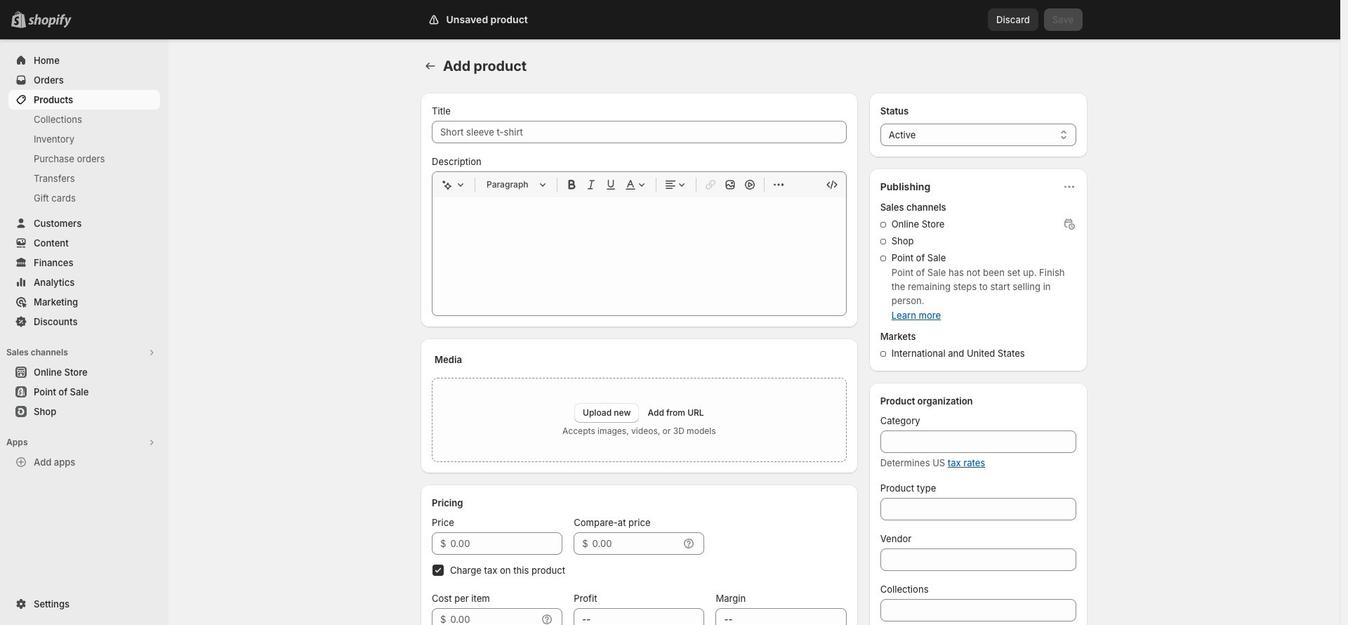 Task type: locate. For each thing, give the bounding box(es) containing it.
0 vertical spatial   text field
[[593, 533, 680, 555]]

1 horizontal spatial   text field
[[593, 533, 680, 555]]

Short sleeve t-shirt text field
[[432, 121, 847, 143]]

0 horizontal spatial   text field
[[451, 608, 538, 625]]

shopify image
[[31, 14, 74, 28]]

None text field
[[881, 599, 1077, 622], [716, 608, 847, 625], [881, 599, 1077, 622], [716, 608, 847, 625]]

None text field
[[574, 608, 705, 625]]

1 vertical spatial   text field
[[451, 608, 538, 625]]

  text field
[[593, 533, 680, 555], [451, 608, 538, 625]]



Task type: describe. For each thing, give the bounding box(es) containing it.
  text field
[[451, 533, 563, 555]]



Task type: vqa. For each thing, say whether or not it's contained in the screenshot.
second   text box from right
yes



